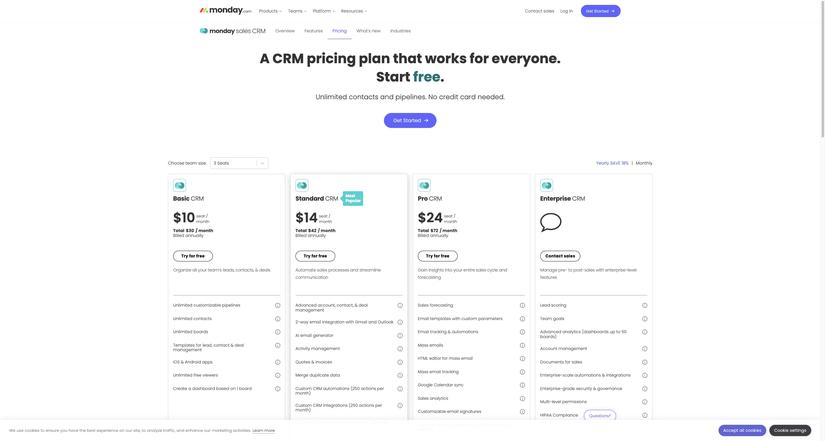 Task type: describe. For each thing, give the bounding box(es) containing it.
log
[[561, 8, 568, 14]]

scoring
[[552, 303, 567, 309]]

what's new link
[[352, 22, 386, 39]]

accept
[[724, 429, 739, 434]]

seat for $10
[[196, 214, 205, 219]]

0 vertical spatial integrations
[[606, 373, 631, 379]]

platform
[[313, 8, 331, 14]]

crm for standard crm
[[325, 195, 338, 203]]

account management
[[541, 347, 587, 352]]

actions for custom crm integrations (250 actions per month)
[[359, 403, 374, 409]]

industries link
[[386, 22, 416, 39]]

& up governance
[[602, 373, 605, 379]]

list containing contact sales
[[522, 0, 576, 22]]

google calendar sync
[[418, 383, 464, 389]]

0 vertical spatial boards
[[194, 330, 208, 335]]

0 vertical spatial tracking
[[430, 330, 447, 335]]

pricing
[[333, 28, 347, 34]]

board
[[239, 386, 252, 392]]

to right site,
[[142, 428, 146, 434]]

1
[[237, 386, 238, 392]]

month) for custom crm integrations (250 actions per month)
[[296, 408, 311, 414]]

streamline
[[360, 268, 381, 274]]

questions?
[[589, 414, 611, 420]]

more
[[265, 428, 275, 434]]

info copy image for email templates with custom parameters
[[520, 317, 525, 322]]

18%
[[622, 160, 629, 167]]

sales for sales forecasting
[[418, 303, 429, 309]]

annually for $24
[[430, 233, 449, 239]]

month right $72
[[443, 228, 458, 234]]

contact sales button inside 'list'
[[522, 6, 558, 16]]

management inside advanced account, contact, & deal management
[[296, 308, 324, 314]]

info copy image for hipaa compliance
[[643, 414, 648, 419]]

info copy image for activity management
[[398, 347, 403, 352]]

info copy image for quotes & invoices
[[398, 360, 403, 365]]

you
[[60, 428, 67, 434]]

ai email generator
[[296, 333, 334, 339]]

experience
[[97, 428, 118, 434]]

try for $14
[[304, 254, 311, 260]]

info copy image for advanced analytics (dashboards up to 50 boards)
[[643, 330, 648, 335]]

info copy image for email tracking & automations
[[520, 330, 525, 335]]

features link
[[300, 22, 328, 39]]

customizable
[[194, 303, 221, 309]]

parameters
[[479, 316, 503, 322]]

most
[[346, 194, 355, 199]]

choose
[[168, 160, 184, 167]]

sales analytics
[[418, 396, 448, 402]]

try for free for $14
[[304, 254, 327, 260]]

unlimited contacts and pipelines. no credit card needed.
[[316, 92, 505, 102]]

/ down standard crm
[[329, 214, 331, 219]]

per for custom crm integrations (250 actions per month)
[[375, 403, 382, 409]]

started for the right the get started button
[[595, 8, 609, 14]]

enterprise-
[[605, 268, 628, 274]]

info copy image for unlimited contacts
[[275, 317, 280, 322]]

$30
[[186, 228, 194, 234]]

documents
[[541, 360, 564, 366]]

size:
[[198, 160, 207, 167]]

free for $24
[[441, 254, 450, 260]]

automations for custom crm automations (25,000 actions per month)
[[446, 423, 472, 429]]

annually for $14
[[308, 233, 326, 239]]

1 horizontal spatial get started button
[[581, 5, 621, 17]]

$14
[[296, 209, 318, 227]]

that inside a crm pricing plan that works for everyone. start
[[393, 49, 422, 68]]

data
[[330, 373, 340, 379]]

per for custom crm automations (250 actions per month)
[[377, 386, 384, 392]]

custom crm integrations (250 actions per month)
[[296, 403, 382, 414]]

accept all cookies button
[[719, 426, 767, 437]]

/ right $30
[[196, 228, 198, 234]]

month right $10 in the left of the page
[[196, 219, 210, 225]]

create for create a dashboard that combines 5 boards
[[296, 420, 310, 426]]

info copy image for customizable email signatures
[[520, 410, 525, 415]]

enterprise- for scale
[[541, 373, 563, 379]]

$72
[[431, 228, 438, 234]]

$14 seat / month total $42 / month billed annually
[[296, 209, 336, 239]]

(dashboards
[[582, 330, 609, 335]]

1 vertical spatial forecasting
[[430, 303, 453, 309]]

1 vertical spatial tracking
[[442, 370, 459, 375]]

analyze
[[147, 428, 162, 434]]

insights
[[429, 268, 444, 274]]

info copy image for sales analytics
[[520, 397, 525, 402]]

/ right $42
[[318, 228, 320, 234]]

grade
[[563, 386, 575, 392]]

info copy image for lead scoring
[[643, 304, 648, 309]]

sales up enterprise-scale automations & integrations
[[572, 360, 583, 366]]

email for customizable email signatures
[[447, 410, 459, 415]]

pre-
[[559, 268, 568, 274]]

& inside templates for lead, contact & deal management
[[231, 343, 234, 349]]

unlimited free viewers
[[173, 373, 218, 379]]

editor
[[429, 356, 441, 362]]

we use cookies to ensure you have the best experience on our site, to analyze traffic, and enhance our marketing activities. learn more
[[9, 428, 275, 434]]

sales inside automate sales processes and streamline communication
[[317, 268, 327, 274]]

all for your
[[192, 268, 197, 274]]

for inside templates for lead, contact & deal management
[[196, 343, 201, 349]]

& left deals
[[255, 268, 258, 274]]

pipelines.
[[396, 92, 427, 102]]

total for $24
[[418, 228, 429, 234]]

month right $30
[[199, 228, 213, 234]]

a crm pricing plan that works for everyone. start
[[260, 49, 561, 86]]

management up documents for sales
[[559, 347, 587, 352]]

management inside templates for lead, contact & deal management
[[173, 348, 202, 354]]

and inside gain insights into your entire sales cycle and forecasting
[[499, 268, 507, 274]]

up
[[610, 330, 616, 335]]

log in
[[561, 8, 573, 14]]

month) for custom crm automations (250 actions per month)
[[296, 391, 311, 397]]

hipaa compliance
[[541, 413, 578, 419]]

and inside dialog
[[177, 428, 184, 434]]

contact inside main 'element'
[[525, 8, 543, 14]]

cookie
[[775, 429, 789, 434]]

your inside gain insights into your entire sales cycle and forecasting
[[454, 268, 463, 274]]

info copy image for ai email generator
[[398, 334, 403, 339]]

custom for custom crm integrations (250 actions per month)
[[296, 403, 312, 409]]

on inside dialog
[[120, 428, 125, 434]]

crm for pro crm
[[429, 195, 442, 203]]

custom for custom crm automations (25,000 actions per month)
[[418, 423, 434, 429]]

learn more link
[[253, 428, 275, 434]]

& right ios
[[181, 360, 184, 366]]

combines
[[348, 420, 369, 426]]

yearly
[[597, 160, 609, 167]]

deal inside advanced account, contact, & deal management
[[359, 303, 368, 309]]

2-
[[296, 320, 300, 326]]

info copy image for account management
[[643, 347, 648, 352]]

email for email templates with custom parameters
[[418, 316, 429, 322]]

info copy image for unlimited customizable pipelines
[[275, 304, 280, 309]]

yearly save 18% | monthly
[[597, 160, 653, 167]]

and right gmail
[[369, 320, 377, 326]]

team goals
[[541, 316, 565, 322]]

traffic,
[[163, 428, 175, 434]]

/ right $72
[[440, 228, 442, 234]]

level inside manage pre- to post-sales with enterprise-level features
[[628, 268, 637, 274]]

main element
[[256, 0, 621, 22]]

month right $42
[[321, 228, 336, 234]]

email for mass email tracking
[[430, 370, 441, 375]]

& right security
[[594, 386, 597, 392]]

overview
[[275, 28, 295, 34]]

popular
[[346, 198, 361, 204]]

basic
[[173, 195, 190, 203]]

email right way
[[310, 320, 321, 326]]

unlimited for unlimited boards
[[173, 330, 192, 335]]

basic crm
[[173, 195, 204, 203]]

custom crm automations (25,000 actions per month)
[[418, 423, 512, 433]]

to inside advanced analytics (dashboards up to 50 boards)
[[617, 330, 621, 335]]

compliance
[[553, 413, 578, 419]]

list containing products
[[256, 0, 371, 22]]

|
[[632, 160, 633, 167]]

everyone.
[[492, 49, 561, 68]]

info copy image for sales forecasting
[[520, 304, 525, 309]]

free for $10
[[196, 254, 205, 260]]

questions? button
[[584, 411, 616, 427]]

info copy image for advanced account, contact, & deal management
[[398, 304, 403, 309]]

ai
[[296, 333, 299, 339]]

integrations inside custom crm integrations (250 actions per month)
[[323, 403, 348, 409]]

organize
[[173, 268, 191, 274]]

apps
[[202, 360, 213, 366]]

contacts for unlimited contacts
[[194, 316, 212, 322]]

lead
[[541, 303, 550, 309]]

gain
[[418, 268, 428, 274]]

contact sales inside main 'element'
[[525, 8, 555, 14]]

sales up pre-
[[564, 254, 576, 260]]

goals
[[553, 316, 565, 322]]

merge duplicate data
[[296, 373, 340, 379]]

free left viewers
[[194, 373, 202, 379]]

crm for basic crm
[[191, 195, 204, 203]]

crm for a crm pricing plan that works for everyone. start
[[273, 49, 304, 68]]

0 horizontal spatial level
[[552, 400, 561, 406]]

email tracking & automations
[[418, 330, 478, 335]]

2 our from the left
[[204, 428, 211, 434]]

contact
[[214, 343, 230, 349]]

email right mass
[[461, 356, 473, 362]]

total for $10
[[173, 228, 184, 234]]

marketing
[[212, 428, 232, 434]]

ios & android apps
[[173, 360, 213, 366]]

we
[[9, 428, 15, 434]]

free up no
[[413, 68, 441, 86]]

into
[[445, 268, 453, 274]]

the
[[80, 428, 86, 434]]

1 our from the left
[[126, 428, 132, 434]]

crm for custom crm integrations (250 actions per month)
[[313, 403, 322, 409]]

credit
[[439, 92, 459, 102]]

2-way email integration with gmail and outlook
[[296, 320, 394, 326]]

automations for enterprise-scale automations & integrations
[[575, 373, 601, 379]]

info copy image for enterprise-grade security & governance
[[643, 387, 648, 392]]

site,
[[133, 428, 141, 434]]

cycle
[[488, 268, 498, 274]]

management up invoices
[[311, 347, 340, 352]]

activity management
[[296, 347, 340, 352]]



Task type: locate. For each thing, give the bounding box(es) containing it.
try for free up automate at the bottom left
[[304, 254, 327, 260]]

forecasting down insights
[[418, 275, 441, 281]]

and down start
[[381, 92, 394, 102]]

advanced for advanced analytics (dashboards up to 50 boards)
[[541, 330, 562, 335]]

1 sales from the top
[[418, 303, 429, 309]]

try for free button for $14
[[296, 251, 335, 262]]

& right contact
[[231, 343, 234, 349]]

info copy image for 2-way email integration with gmail and outlook
[[398, 320, 403, 325]]

1 try for free from the left
[[181, 254, 205, 260]]

processes
[[329, 268, 349, 274]]

$10 seat / month total $30 / month billed annually
[[173, 209, 213, 239]]

sales forecasting
[[418, 303, 453, 309]]

2 try for free button from the left
[[296, 251, 335, 262]]

unlimited for unlimited customizable pipelines
[[173, 303, 192, 309]]

mass for mass emails
[[418, 343, 429, 349]]

0 vertical spatial email
[[418, 316, 429, 322]]

1 horizontal spatial create
[[296, 420, 310, 426]]

1 vertical spatial email
[[418, 330, 429, 335]]

try up insights
[[426, 254, 433, 260]]

try for free button up automate at the bottom left
[[296, 251, 335, 262]]

total for $14
[[296, 228, 307, 234]]

1 horizontal spatial get
[[587, 8, 594, 14]]

1 billed from the left
[[173, 233, 184, 239]]

(250 for automations
[[351, 386, 360, 392]]

annually inside "$24 seat / month total $72 / month billed annually"
[[430, 233, 449, 239]]

on
[[231, 386, 236, 392], [120, 428, 125, 434]]

0 vertical spatial sales
[[418, 303, 429, 309]]

custom
[[462, 316, 477, 322]]

to inside manage pre- to post-sales with enterprise-level features
[[569, 268, 573, 274]]

quotes & invoices
[[296, 360, 332, 366]]

0 horizontal spatial contacts
[[194, 316, 212, 322]]

advanced analytics (dashboards up to 50 boards)
[[541, 330, 627, 340]]

/ right $10 in the left of the page
[[206, 214, 208, 219]]

crm down the merge duplicate data
[[313, 386, 322, 392]]

get started for leftmost the get started button
[[394, 117, 421, 124]]

info copy image for mass emails
[[520, 344, 525, 349]]

products link
[[256, 6, 285, 16]]

0 horizontal spatial get started button
[[384, 113, 437, 128]]

to left ensure
[[41, 428, 45, 434]]

plan
[[359, 49, 390, 68]]

info copy image for custom crm automations (250 actions per month)
[[398, 387, 403, 392]]

enterprise- for grade
[[541, 386, 563, 392]]

our
[[126, 428, 132, 434], [204, 428, 211, 434]]

seat right $24
[[444, 214, 453, 219]]

2 annually from the left
[[308, 233, 326, 239]]

management
[[296, 308, 324, 314], [311, 347, 340, 352], [559, 347, 587, 352], [173, 348, 202, 354]]

advanced inside advanced account, contact, & deal management
[[296, 303, 317, 309]]

analytics for sales
[[430, 396, 448, 402]]

2 mass from the top
[[418, 370, 429, 375]]

seat inside $14 seat / month total $42 / month billed annually
[[319, 214, 328, 219]]

1 horizontal spatial analytics
[[563, 330, 581, 335]]

try for free button for $24
[[418, 251, 458, 262]]

crm inside custom crm integrations (250 actions per month)
[[313, 403, 322, 409]]

unlimited for unlimited contacts and pipelines. no credit card needed.
[[316, 92, 347, 102]]

advanced up way
[[296, 303, 317, 309]]

1 vertical spatial boards
[[373, 420, 388, 426]]

try for free up organize
[[181, 254, 205, 260]]

on right experience
[[120, 428, 125, 434]]

templates for lead, contact & deal management
[[173, 343, 244, 354]]

info copy image for google calendar sync
[[520, 384, 525, 388]]

0 vertical spatial per
[[377, 386, 384, 392]]

our left site,
[[126, 428, 132, 434]]

1 vertical spatial sales
[[418, 396, 429, 402]]

custom inside custom crm automations (25,000 actions per month)
[[418, 423, 434, 429]]

forecasting up "templates"
[[430, 303, 453, 309]]

templates
[[430, 316, 451, 322]]

2 horizontal spatial try for free button
[[418, 251, 458, 262]]

annually inside $10 seat / month total $30 / month billed annually
[[185, 233, 204, 239]]

billed for $24
[[418, 233, 429, 239]]

0 horizontal spatial our
[[126, 428, 132, 434]]

get down unlimited contacts and pipelines. no credit card needed.
[[394, 117, 402, 124]]

crm inside a crm pricing plan that works for everyone. start
[[273, 49, 304, 68]]

0 vertical spatial contacts
[[349, 92, 379, 102]]

that down custom crm integrations (250 actions per month)
[[339, 420, 347, 426]]

3 annually from the left
[[430, 233, 449, 239]]

1 vertical spatial get started
[[394, 117, 421, 124]]

contact sales button up pre-
[[541, 251, 581, 262]]

1 try for free button from the left
[[173, 251, 213, 262]]

unlimited
[[316, 92, 347, 102], [173, 303, 192, 309], [173, 316, 192, 322], [173, 330, 192, 335], [173, 373, 192, 379]]

html
[[418, 356, 428, 362]]

1 horizontal spatial boards
[[373, 420, 388, 426]]

cookies inside button
[[746, 429, 762, 434]]

month) inside custom crm automations (25,000 actions per month)
[[418, 428, 433, 433]]

what's
[[357, 28, 371, 34]]

mass down html
[[418, 370, 429, 375]]

1 horizontal spatial try
[[304, 254, 311, 260]]

total inside $14 seat / month total $42 / month billed annually
[[296, 228, 307, 234]]

2 billed from the left
[[296, 233, 307, 239]]

started for leftmost the get started button
[[404, 117, 421, 124]]

enterprise crm
[[541, 195, 585, 203]]

sales inside main 'element'
[[544, 8, 555, 14]]

2 horizontal spatial try for free
[[426, 254, 450, 260]]

actions inside custom crm automations (25,000 actions per month)
[[489, 423, 504, 429]]

2 vertical spatial actions
[[489, 423, 504, 429]]

info copy image for unlimited boards
[[275, 330, 280, 335]]

merge
[[296, 373, 309, 379]]

on left 1
[[231, 386, 236, 392]]

unlimited for unlimited free viewers
[[173, 373, 192, 379]]

all right organize
[[192, 268, 197, 274]]

cookies for use
[[25, 428, 40, 434]]

seat for $24
[[444, 214, 453, 219]]

contact sales up pre-
[[546, 254, 576, 260]]

info copy image for multi-level permissions
[[643, 400, 648, 405]]

2 email from the top
[[418, 330, 429, 335]]

1 seat from the left
[[196, 214, 205, 219]]

templates
[[173, 343, 195, 349]]

email left "templates"
[[418, 316, 429, 322]]

0 horizontal spatial total
[[173, 228, 184, 234]]

get started for the right the get started button
[[587, 8, 609, 14]]

seat inside $10 seat / month total $30 / month billed annually
[[196, 214, 205, 219]]

1 list from the left
[[256, 0, 371, 22]]

all inside accept all cookies button
[[740, 429, 745, 434]]

crm right pro
[[429, 195, 442, 203]]

sales left enterprise-
[[585, 268, 595, 274]]

1 horizontal spatial cookies
[[746, 429, 762, 434]]

email
[[418, 316, 429, 322], [418, 330, 429, 335]]

try for free for $10
[[181, 254, 205, 260]]

2 enterprise- from the top
[[541, 386, 563, 392]]

pipelines
[[222, 303, 241, 309]]

analytics down google calendar sync
[[430, 396, 448, 402]]

info copy image for documents for sales
[[643, 360, 648, 365]]

free .
[[413, 68, 444, 86]]

2 horizontal spatial total
[[418, 228, 429, 234]]

3 total from the left
[[418, 228, 429, 234]]

dialog
[[0, 421, 821, 442]]

info copy image
[[520, 304, 525, 309], [643, 304, 648, 309], [275, 317, 280, 322], [520, 317, 525, 322], [643, 317, 648, 322], [275, 330, 280, 335], [520, 330, 525, 335], [643, 330, 648, 335], [643, 347, 648, 352], [520, 357, 525, 362], [398, 360, 403, 365], [275, 374, 280, 379], [398, 374, 403, 379], [398, 387, 403, 392], [643, 387, 648, 392], [520, 424, 525, 428]]

account
[[541, 347, 558, 352]]

0 horizontal spatial billed
[[173, 233, 184, 239]]

/ right $24
[[454, 214, 456, 219]]

info copy image for unlimited free viewers
[[275, 374, 280, 379]]

0 horizontal spatial list
[[256, 0, 371, 22]]

unlimited for unlimited contacts
[[173, 316, 192, 322]]

0 vertical spatial forecasting
[[418, 275, 441, 281]]

& inside advanced account, contact, & deal management
[[355, 303, 358, 309]]

contact,
[[337, 303, 354, 309]]

deal right contact
[[235, 343, 244, 349]]

cookies right use
[[25, 428, 40, 434]]

annually down $10 in the left of the page
[[185, 233, 204, 239]]

1 vertical spatial analytics
[[430, 396, 448, 402]]

google
[[418, 383, 433, 389]]

1 email from the top
[[418, 316, 429, 322]]

0 horizontal spatial on
[[120, 428, 125, 434]]

your right into
[[454, 268, 463, 274]]

info copy image for templates for lead, contact & deal management
[[275, 344, 280, 349]]

& right quotes
[[311, 360, 314, 366]]

use
[[17, 428, 24, 434]]

1 horizontal spatial contact
[[546, 254, 563, 260]]

info copy image for enterprise-scale automations & integrations
[[643, 374, 648, 379]]

crm right the basic
[[191, 195, 204, 203]]

1 horizontal spatial that
[[393, 49, 422, 68]]

0 vertical spatial month)
[[296, 391, 311, 397]]

month) inside custom crm automations (250 actions per month)
[[296, 391, 311, 397]]

try for $24
[[426, 254, 433, 260]]

month) for custom crm automations (25,000 actions per month)
[[418, 428, 433, 433]]

free up automate sales processes and streamline communication
[[319, 254, 327, 260]]

crm for custom crm automations (250 actions per month)
[[313, 386, 322, 392]]

boards
[[194, 330, 208, 335], [373, 420, 388, 426]]

advanced inside advanced analytics (dashboards up to 50 boards)
[[541, 330, 562, 335]]

automations inside custom crm automations (250 actions per month)
[[323, 386, 350, 392]]

(250 inside custom crm integrations (250 actions per month)
[[349, 403, 358, 409]]

unlimited customizable pipelines
[[173, 303, 241, 309]]

deal inside templates for lead, contact & deal management
[[235, 343, 244, 349]]

info copy image for create a dashboard that combines 5 boards
[[398, 421, 403, 426]]

crm for enterprise crm
[[572, 195, 585, 203]]

actions inside custom crm automations (250 actions per month)
[[361, 386, 376, 392]]

sales inside manage pre- to post-sales with enterprise-level features
[[585, 268, 595, 274]]

1 vertical spatial integrations
[[323, 403, 348, 409]]

info copy image
[[275, 304, 280, 309], [398, 304, 403, 309], [398, 320, 403, 325], [398, 334, 403, 339], [275, 344, 280, 349], [520, 344, 525, 349], [398, 347, 403, 352], [275, 360, 280, 365], [643, 360, 648, 365], [520, 370, 525, 375], [643, 374, 648, 379], [520, 384, 525, 388], [275, 387, 280, 392], [520, 397, 525, 402], [643, 400, 648, 405], [398, 404, 403, 409], [520, 410, 525, 415], [643, 414, 648, 419], [398, 421, 403, 426], [520, 440, 525, 442]]

and right cycle at the bottom right
[[499, 268, 507, 274]]

based
[[216, 386, 229, 392]]

info copy image for create a dashboard based on 1 board
[[275, 387, 280, 392]]

a down custom crm integrations (250 actions per month)
[[311, 420, 314, 426]]

1 vertical spatial that
[[339, 420, 347, 426]]

0 vertical spatial advanced
[[296, 303, 317, 309]]

1 horizontal spatial total
[[296, 228, 307, 234]]

create for create a dashboard based on 1 board
[[173, 386, 187, 392]]

0 vertical spatial on
[[231, 386, 236, 392]]

2 your from the left
[[454, 268, 463, 274]]

deal up gmail
[[359, 303, 368, 309]]

1 horizontal spatial list
[[522, 0, 576, 22]]

create a dashboard based on 1 board
[[173, 386, 252, 392]]

communication
[[296, 275, 328, 281]]

free up organize all your team's leads, contacts, & deals
[[196, 254, 205, 260]]

crm inside custom crm automations (250 actions per month)
[[313, 386, 322, 392]]

seat for $14
[[319, 214, 328, 219]]

1 annually from the left
[[185, 233, 204, 239]]

0 vertical spatial contact
[[525, 8, 543, 14]]

to right pre-
[[569, 268, 573, 274]]

1 vertical spatial get
[[394, 117, 402, 124]]

contacts for unlimited contacts and pipelines. no credit card needed.
[[349, 92, 379, 102]]

and right "traffic,"
[[177, 428, 184, 434]]

0 horizontal spatial analytics
[[430, 396, 448, 402]]

sales up communication
[[317, 268, 327, 274]]

lead,
[[203, 343, 212, 349]]

1 vertical spatial month)
[[296, 408, 311, 414]]

seat inside "$24 seat / month total $72 / month billed annually"
[[444, 214, 453, 219]]

pricing
[[307, 49, 356, 68]]

all
[[192, 268, 197, 274], [740, 429, 745, 434]]

& right contact,
[[355, 303, 358, 309]]

billed for $14
[[296, 233, 307, 239]]

contact left log
[[525, 8, 543, 14]]

1 vertical spatial (250
[[349, 403, 358, 409]]

0 horizontal spatial get started
[[394, 117, 421, 124]]

month right $14
[[319, 219, 332, 225]]

seat right $10 in the left of the page
[[196, 214, 205, 219]]

started down pipelines.
[[404, 117, 421, 124]]

ensure
[[46, 428, 59, 434]]

1 vertical spatial on
[[120, 428, 125, 434]]

0 horizontal spatial that
[[339, 420, 347, 426]]

1 horizontal spatial annually
[[308, 233, 326, 239]]

1 horizontal spatial billed
[[296, 233, 307, 239]]

1 horizontal spatial advanced
[[541, 330, 562, 335]]

billed inside $14 seat / month total $42 / month billed annually
[[296, 233, 307, 239]]

total left $72
[[418, 228, 429, 234]]

with inside manage pre- to post-sales with enterprise-level features
[[596, 268, 604, 274]]

0 vertical spatial create
[[173, 386, 187, 392]]

2 seat from the left
[[319, 214, 328, 219]]

info copy image for custom crm automations (25,000 actions per month)
[[520, 424, 525, 428]]

1 enterprise- from the top
[[541, 373, 563, 379]]

0 horizontal spatial with
[[346, 320, 354, 326]]

per for custom crm automations (25,000 actions per month)
[[506, 423, 512, 429]]

1 vertical spatial dashboard
[[315, 420, 338, 426]]

3 try for free from the left
[[426, 254, 450, 260]]

governance
[[598, 386, 623, 392]]

actions for custom crm automations (25,000 actions per month)
[[489, 423, 504, 429]]

0 horizontal spatial deal
[[235, 343, 244, 349]]

and right processes
[[350, 268, 358, 274]]

android
[[185, 360, 201, 366]]

email for email tracking & automations
[[418, 330, 429, 335]]

email templates with custom parameters
[[418, 316, 503, 322]]

1 vertical spatial contacts
[[194, 316, 212, 322]]

all for cookies
[[740, 429, 745, 434]]

leads,
[[223, 268, 235, 274]]

automations down custom
[[452, 330, 478, 335]]

emails
[[430, 343, 443, 349]]

automations inside custom crm automations (25,000 actions per month)
[[446, 423, 472, 429]]

0 vertical spatial (250
[[351, 386, 360, 392]]

1 horizontal spatial all
[[740, 429, 745, 434]]

2 horizontal spatial try
[[426, 254, 433, 260]]

try up organize
[[181, 254, 188, 260]]

1 vertical spatial contact sales button
[[541, 251, 581, 262]]

dashboard for that
[[315, 420, 338, 426]]

automations for custom crm automations (250 actions per month)
[[323, 386, 350, 392]]

hipaa
[[541, 413, 552, 419]]

2 try from the left
[[304, 254, 311, 260]]

per inside custom crm automations (25,000 actions per month)
[[506, 423, 512, 429]]

dashboard down custom crm integrations (250 actions per month)
[[315, 420, 338, 426]]

your left team's
[[198, 268, 207, 274]]

email
[[310, 320, 321, 326], [300, 333, 312, 339], [461, 356, 473, 362], [430, 370, 441, 375], [447, 410, 459, 415]]

billed left $42
[[296, 233, 307, 239]]

outlook
[[378, 320, 394, 326]]

month) inside custom crm integrations (250 actions per month)
[[296, 408, 311, 414]]

0 horizontal spatial advanced
[[296, 303, 317, 309]]

sales inside gain insights into your entire sales cycle and forecasting
[[476, 268, 486, 274]]

billed left $72
[[418, 233, 429, 239]]

0 vertical spatial enterprise-
[[541, 373, 563, 379]]

0 horizontal spatial seat
[[196, 214, 205, 219]]

with left gmail
[[346, 320, 354, 326]]

50
[[622, 330, 627, 335]]

1 horizontal spatial try for free button
[[296, 251, 335, 262]]

get inside main 'element'
[[587, 8, 594, 14]]

teams link
[[285, 6, 310, 16]]

1 vertical spatial contact sales
[[546, 254, 576, 260]]

2 vertical spatial custom
[[418, 423, 434, 429]]

crm inside custom crm automations (25,000 actions per month)
[[436, 423, 445, 429]]

0 vertical spatial deal
[[359, 303, 368, 309]]

(250 for integrations
[[349, 403, 358, 409]]

sync
[[454, 383, 464, 389]]

1 vertical spatial get started button
[[384, 113, 437, 128]]

info copy image for custom crm integrations (250 actions per month)
[[398, 404, 403, 409]]

get for the right the get started button
[[587, 8, 594, 14]]

analytics for advanced
[[563, 330, 581, 335]]

(250 inside custom crm automations (250 actions per month)
[[351, 386, 360, 392]]

try for free for $24
[[426, 254, 450, 260]]

1 your from the left
[[198, 268, 207, 274]]

with left enterprise-
[[596, 268, 604, 274]]

1 vertical spatial started
[[404, 117, 421, 124]]

cookies right accept
[[746, 429, 762, 434]]

enterprise- down documents
[[541, 373, 563, 379]]

0 horizontal spatial boards
[[194, 330, 208, 335]]

3 try for free button from the left
[[418, 251, 458, 262]]

month right $24
[[444, 219, 457, 225]]

1 vertical spatial level
[[552, 400, 561, 406]]

annually down $24
[[430, 233, 449, 239]]

a for create a dashboard that combines 5 boards
[[311, 420, 314, 426]]

2 total from the left
[[296, 228, 307, 234]]

1 try from the left
[[181, 254, 188, 260]]

most popular
[[346, 194, 361, 204]]

email up "mass emails"
[[418, 330, 429, 335]]

advanced for advanced account, contact, & deal management
[[296, 303, 317, 309]]

started inside main 'element'
[[595, 8, 609, 14]]

1 horizontal spatial with
[[452, 316, 461, 322]]

1 vertical spatial contact
[[546, 254, 563, 260]]

1 horizontal spatial try for free
[[304, 254, 327, 260]]

seat right $14
[[319, 214, 328, 219]]

3
[[214, 160, 216, 167]]

2 vertical spatial per
[[506, 423, 512, 429]]

enterprise-scale automations & integrations
[[541, 373, 631, 379]]

info copy image for ios & android apps
[[275, 360, 280, 365]]

boards)
[[541, 334, 557, 340]]

crm down custom crm automations (250 actions per month) at the left of page
[[313, 403, 322, 409]]

our right enhance
[[204, 428, 211, 434]]

team's
[[208, 268, 222, 274]]

that down industries link on the top
[[393, 49, 422, 68]]

sales left log
[[544, 8, 555, 14]]

get started inside main 'element'
[[587, 8, 609, 14]]

annually down $14
[[308, 233, 326, 239]]

with
[[596, 268, 604, 274], [452, 316, 461, 322], [346, 320, 354, 326]]

info copy image for team goals
[[643, 317, 648, 322]]

2 sales from the top
[[418, 396, 429, 402]]

1 vertical spatial advanced
[[541, 330, 562, 335]]

total inside $10 seat / month total $30 / month billed annually
[[173, 228, 184, 234]]

billed inside "$24 seat / month total $72 / month billed annually"
[[418, 233, 429, 239]]

crm for custom crm automations (25,000 actions per month)
[[436, 423, 445, 429]]

1 vertical spatial per
[[375, 403, 382, 409]]

and inside automate sales processes and streamline communication
[[350, 268, 358, 274]]

total inside "$24 seat / month total $72 / month billed annually"
[[418, 228, 429, 234]]

documents for sales
[[541, 360, 583, 366]]

3 billed from the left
[[418, 233, 429, 239]]

to
[[569, 268, 573, 274], [617, 330, 621, 335], [41, 428, 45, 434], [142, 428, 146, 434]]

try for free
[[181, 254, 205, 260], [304, 254, 327, 260], [426, 254, 450, 260]]

info copy image for html editor for mass email
[[520, 357, 525, 362]]

custom for custom crm automations (250 actions per month)
[[296, 386, 312, 392]]

get started
[[587, 8, 609, 14], [394, 117, 421, 124]]

features
[[305, 28, 323, 34]]

pro crm
[[418, 195, 442, 203]]

customizable
[[418, 410, 446, 415]]

custom inside custom crm integrations (250 actions per month)
[[296, 403, 312, 409]]

0 horizontal spatial dashboard
[[192, 386, 215, 392]]

contact up "manage" on the right
[[546, 254, 563, 260]]

deals
[[259, 268, 270, 274]]

automations down data
[[323, 386, 350, 392]]

3 try from the left
[[426, 254, 433, 260]]

email down editor
[[430, 370, 441, 375]]

1 horizontal spatial our
[[204, 428, 211, 434]]

billed
[[173, 233, 184, 239], [296, 233, 307, 239], [418, 233, 429, 239]]

forecasting inside gain insights into your entire sales cycle and forecasting
[[418, 275, 441, 281]]

lead scoring
[[541, 303, 567, 309]]

1 horizontal spatial seat
[[319, 214, 328, 219]]

enterprise- up multi-
[[541, 386, 563, 392]]

a for create a dashboard based on 1 board
[[188, 386, 191, 392]]

total left $30
[[173, 228, 184, 234]]

email for ai email generator
[[300, 333, 312, 339]]

0 horizontal spatial try for free button
[[173, 251, 213, 262]]

0 vertical spatial get
[[587, 8, 594, 14]]

info copy image for mass email tracking
[[520, 370, 525, 375]]

duplicate
[[310, 373, 329, 379]]

0 vertical spatial level
[[628, 268, 637, 274]]

2 horizontal spatial with
[[596, 268, 604, 274]]

0 vertical spatial mass
[[418, 343, 429, 349]]

monday.com crm and sales image
[[200, 22, 266, 39]]

contact sales button left log
[[522, 6, 558, 16]]

3 seat from the left
[[444, 214, 453, 219]]

billed for $10
[[173, 233, 184, 239]]

0 horizontal spatial your
[[198, 268, 207, 274]]

what's new
[[357, 28, 381, 34]]

automate sales processes and streamline communication
[[296, 268, 381, 281]]

try for $10
[[181, 254, 188, 260]]

crm left most
[[325, 195, 338, 203]]

0 vertical spatial contact sales button
[[522, 6, 558, 16]]

1 horizontal spatial dashboard
[[315, 420, 338, 426]]

0 horizontal spatial started
[[404, 117, 421, 124]]

mass for mass email tracking
[[418, 370, 429, 375]]

get started button down unlimited contacts and pipelines. no credit card needed.
[[384, 113, 437, 128]]

sales
[[418, 303, 429, 309], [418, 396, 429, 402]]

with left custom
[[452, 316, 461, 322]]

0 vertical spatial get started
[[587, 8, 609, 14]]

contact sales
[[525, 8, 555, 14], [546, 254, 576, 260]]

to left 50
[[617, 330, 621, 335]]

enhance
[[185, 428, 203, 434]]

1 horizontal spatial contacts
[[349, 92, 379, 102]]

get for leftmost the get started button
[[394, 117, 402, 124]]

0 horizontal spatial contact
[[525, 8, 543, 14]]

1 horizontal spatial deal
[[359, 303, 368, 309]]

free for $14
[[319, 254, 327, 260]]

get right in
[[587, 8, 594, 14]]

have
[[69, 428, 78, 434]]

per inside custom crm integrations (250 actions per month)
[[375, 403, 382, 409]]

billed inside $10 seat / month total $30 / month billed annually
[[173, 233, 184, 239]]

1 vertical spatial custom
[[296, 403, 312, 409]]

1 vertical spatial enterprise-
[[541, 386, 563, 392]]

1 vertical spatial mass
[[418, 370, 429, 375]]

annually inside $14 seat / month total $42 / month billed annually
[[308, 233, 326, 239]]

crm down customizable
[[436, 423, 445, 429]]

try for free button
[[173, 251, 213, 262], [296, 251, 335, 262], [418, 251, 458, 262]]

1 horizontal spatial a
[[311, 420, 314, 426]]

actions inside custom crm integrations (250 actions per month)
[[359, 403, 374, 409]]

try
[[181, 254, 188, 260], [304, 254, 311, 260], [426, 254, 433, 260]]

calendar
[[434, 383, 453, 389]]

2 horizontal spatial annually
[[430, 233, 449, 239]]

per inside custom crm automations (250 actions per month)
[[377, 386, 384, 392]]

sales for sales analytics
[[418, 396, 429, 402]]

quotes
[[296, 360, 310, 366]]

monday.com logo image
[[200, 4, 251, 17]]

dialog containing we use cookies to ensure you have the best experience on our site, to analyze traffic, and enhance our marketing activities.
[[0, 421, 821, 442]]

0 horizontal spatial a
[[188, 386, 191, 392]]

2 list from the left
[[522, 0, 576, 22]]

advanced down the team goals
[[541, 330, 562, 335]]

0 horizontal spatial cookies
[[25, 428, 40, 434]]

analytics inside advanced analytics (dashboards up to 50 boards)
[[563, 330, 581, 335]]

try for free up insights
[[426, 254, 450, 260]]

cookies
[[25, 428, 40, 434], [746, 429, 762, 434]]

1 mass from the top
[[418, 343, 429, 349]]

started right in
[[595, 8, 609, 14]]

custom inside custom crm automations (250 actions per month)
[[296, 386, 312, 392]]

cookies for all
[[746, 429, 762, 434]]

& down "templates"
[[448, 330, 451, 335]]

dashboard for based
[[192, 386, 215, 392]]

2 try for free from the left
[[304, 254, 327, 260]]

list
[[256, 0, 371, 22], [522, 0, 576, 22]]

actions for custom crm automations (250 actions per month)
[[361, 386, 376, 392]]

0 horizontal spatial integrations
[[323, 403, 348, 409]]

(250 up combines
[[349, 403, 358, 409]]

contact sales left log
[[525, 8, 555, 14]]

actions
[[361, 386, 376, 392], [359, 403, 374, 409], [489, 423, 504, 429]]

for inside a crm pricing plan that works for everyone. start
[[470, 49, 489, 68]]

0 vertical spatial analytics
[[563, 330, 581, 335]]

a
[[260, 49, 270, 68]]

get started button right in
[[581, 5, 621, 17]]

1 total from the left
[[173, 228, 184, 234]]

automations
[[452, 330, 478, 335], [575, 373, 601, 379], [323, 386, 350, 392], [446, 423, 472, 429]]

unlimited contacts
[[173, 316, 212, 322]]

get started down unlimited contacts and pipelines. no credit card needed.
[[394, 117, 421, 124]]

try for free button up organize
[[173, 251, 213, 262]]



Task type: vqa. For each thing, say whether or not it's contained in the screenshot.
More Workflows "checkbox"
no



